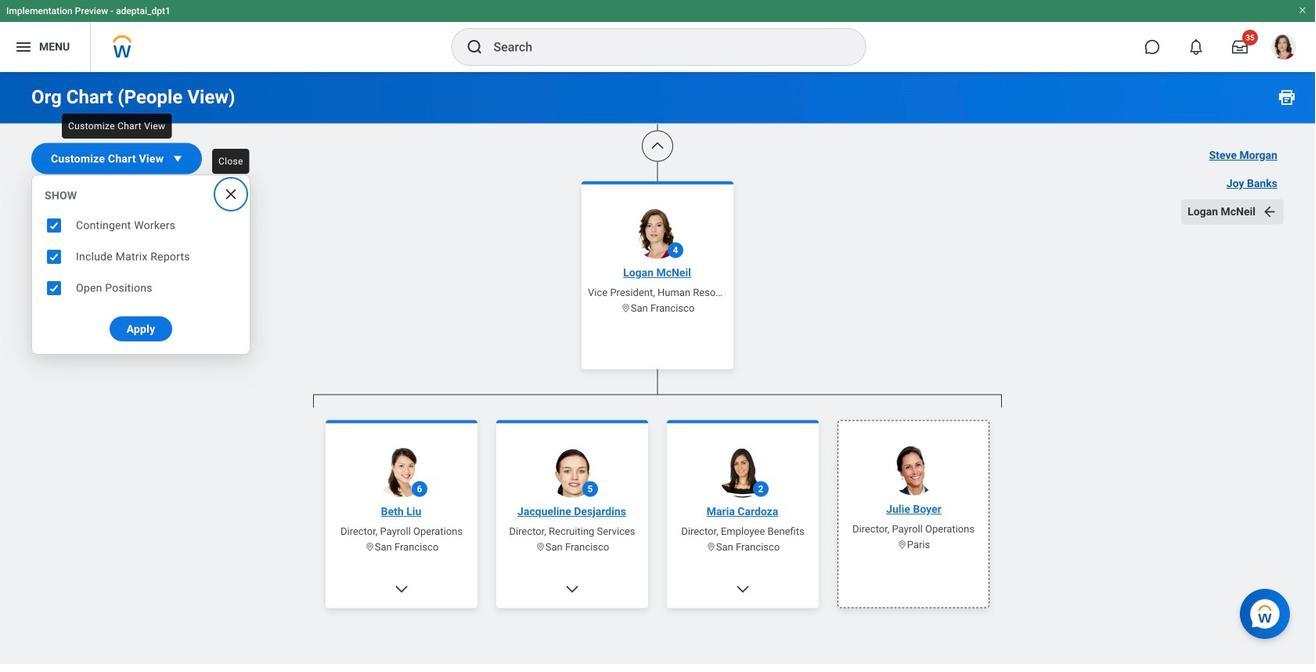 Task type: vqa. For each thing, say whether or not it's contained in the screenshot.
2nd CHEVRON DOWN "Icon"
yes



Task type: describe. For each thing, give the bounding box(es) containing it.
0 horizontal spatial tooltip
[[57, 109, 177, 143]]

justify image
[[14, 38, 33, 56]]

close environment banner image
[[1298, 5, 1308, 15]]

search image
[[466, 38, 484, 56]]

inbox large image
[[1233, 39, 1248, 55]]

caret down image
[[170, 151, 186, 166]]

2 chevron down image from the left
[[735, 581, 751, 597]]

print org chart image
[[1278, 88, 1297, 107]]

1 chevron down image from the left
[[565, 581, 580, 597]]

location image
[[535, 542, 546, 552]]

profile logan mcneil image
[[1272, 34, 1297, 63]]

chevron down image
[[394, 581, 410, 597]]

arrow left image
[[1262, 204, 1278, 220]]



Task type: locate. For each thing, give the bounding box(es) containing it.
chevron up image
[[650, 138, 666, 154]]

banner
[[0, 0, 1316, 72]]

logan mcneil, logan mcneil, 4 direct reports element
[[313, 408, 1002, 664]]

1 horizontal spatial chevron down image
[[735, 581, 751, 597]]

tooltip up x icon
[[208, 144, 254, 179]]

tooltip up "caret down" icon
[[57, 109, 177, 143]]

location image
[[621, 303, 631, 313], [897, 540, 907, 550], [365, 542, 375, 552], [706, 542, 716, 552]]

dialog
[[31, 175, 251, 355]]

main content
[[0, 0, 1316, 664]]

1 horizontal spatial tooltip
[[208, 144, 254, 179]]

0 horizontal spatial chevron down image
[[565, 581, 580, 597]]

0 vertical spatial tooltip
[[57, 109, 177, 143]]

x image
[[223, 186, 239, 202]]

notifications large image
[[1189, 39, 1204, 55]]

chevron down image
[[565, 581, 580, 597], [735, 581, 751, 597]]

tooltip
[[57, 109, 177, 143], [208, 144, 254, 179]]

Search Workday  search field
[[494, 30, 834, 64]]

1 vertical spatial tooltip
[[208, 144, 254, 179]]



